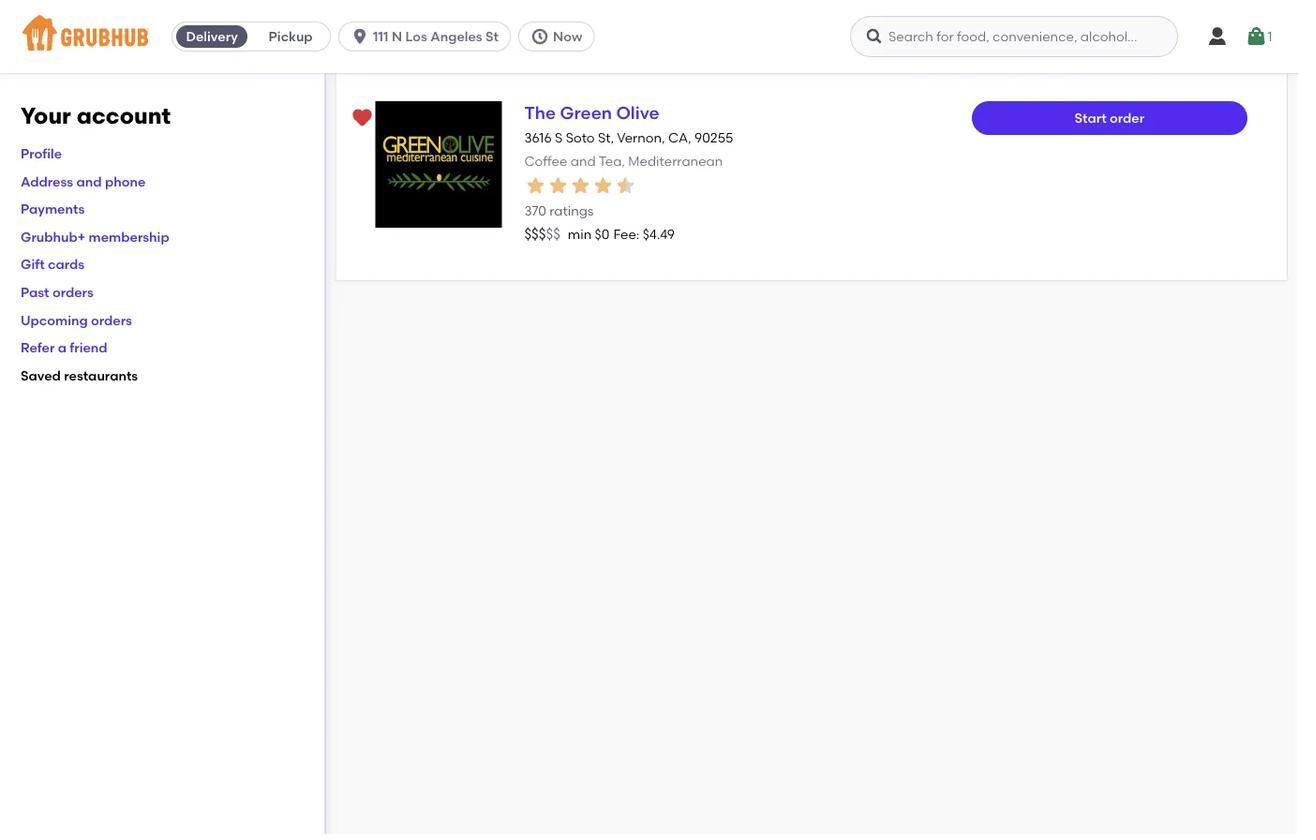 Task type: describe. For each thing, give the bounding box(es) containing it.
grubhub+ membership
[[21, 229, 169, 245]]

start order
[[1075, 110, 1145, 126]]

membership
[[89, 229, 169, 245]]

vernon,
[[617, 130, 666, 146]]

gift
[[21, 257, 45, 273]]

orders for past orders
[[52, 284, 94, 300]]

refer
[[21, 340, 55, 356]]

your
[[21, 102, 71, 129]]

370
[[525, 203, 547, 219]]

restaurants
[[64, 368, 138, 384]]

the green olive logo image
[[375, 101, 502, 228]]

past
[[21, 284, 49, 300]]

a
[[58, 340, 67, 356]]

$$$
[[525, 226, 546, 243]]

$4.49
[[643, 226, 675, 242]]

mediterranean
[[629, 153, 723, 169]]

grubhub+ membership link
[[21, 229, 169, 245]]

gift cards
[[21, 257, 85, 273]]

account
[[77, 102, 171, 129]]

soto
[[566, 130, 595, 146]]

min $0 fee: $4.49
[[568, 226, 675, 242]]

pickup
[[269, 29, 313, 45]]

past orders
[[21, 284, 94, 300]]

phone
[[105, 173, 146, 189]]

saved restaurant image
[[351, 107, 374, 129]]

your account
[[21, 102, 171, 129]]

svg image for 111 n los angeles st
[[351, 27, 370, 46]]

svg image for 1
[[1246, 25, 1268, 48]]

pickup button
[[251, 22, 330, 52]]

svg image
[[866, 27, 884, 46]]

ca,
[[669, 130, 692, 146]]

tea,
[[599, 153, 626, 169]]

past orders link
[[21, 284, 94, 300]]

the green olive 3616 s soto st, vernon, ca, 90255 coffee and tea, mediterranean
[[525, 103, 734, 169]]

grubhub+
[[21, 229, 86, 245]]

the green olive link
[[525, 103, 660, 123]]

111
[[373, 29, 389, 45]]

cards
[[48, 257, 85, 273]]

and inside the green olive 3616 s soto st, vernon, ca, 90255 coffee and tea, mediterranean
[[571, 153, 596, 169]]

payments link
[[21, 201, 85, 217]]

los
[[406, 29, 428, 45]]

coffee
[[525, 153, 568, 169]]

delivery button
[[173, 22, 251, 52]]

start order button
[[972, 101, 1248, 135]]



Task type: vqa. For each thing, say whether or not it's contained in the screenshot.
Start
yes



Task type: locate. For each thing, give the bounding box(es) containing it.
payments
[[21, 201, 85, 217]]

s
[[555, 130, 563, 146]]

friend
[[70, 340, 108, 356]]

orders up upcoming orders link
[[52, 284, 94, 300]]

svg image inside 111 n los angeles st 'button'
[[351, 27, 370, 46]]

and
[[571, 153, 596, 169], [76, 173, 102, 189]]

n
[[392, 29, 402, 45]]

svg image for now
[[531, 27, 550, 46]]

order
[[1110, 110, 1145, 126]]

upcoming orders link
[[21, 312, 132, 328]]

0 vertical spatial orders
[[52, 284, 94, 300]]

orders for upcoming orders
[[91, 312, 132, 328]]

fee:
[[614, 226, 640, 242]]

now
[[553, 29, 583, 45]]

0 vertical spatial and
[[571, 153, 596, 169]]

now button
[[519, 22, 602, 52]]

upcoming
[[21, 312, 88, 328]]

and down soto
[[571, 153, 596, 169]]

saved restaurants
[[21, 368, 138, 384]]

orders
[[52, 284, 94, 300], [91, 312, 132, 328]]

st
[[486, 29, 499, 45]]

address
[[21, 173, 73, 189]]

111 n los angeles st button
[[339, 22, 519, 52]]

svg image inside 1 'button'
[[1246, 25, 1268, 48]]

address and phone link
[[21, 173, 146, 189]]

min
[[568, 226, 592, 242]]

main navigation navigation
[[0, 0, 1299, 73]]

angeles
[[431, 29, 483, 45]]

orders up friend
[[91, 312, 132, 328]]

1
[[1268, 28, 1273, 44]]

1 horizontal spatial and
[[571, 153, 596, 169]]

1 button
[[1246, 20, 1273, 53]]

saved restaurant button
[[345, 101, 379, 135]]

profile
[[21, 146, 62, 162]]

star icon image
[[525, 174, 547, 197], [547, 174, 570, 197], [570, 174, 592, 197], [592, 174, 615, 197], [615, 174, 637, 197], [615, 174, 637, 197]]

svg image
[[1207, 25, 1230, 48], [1246, 25, 1268, 48], [351, 27, 370, 46], [531, 27, 550, 46]]

1 vertical spatial and
[[76, 173, 102, 189]]

$0
[[595, 226, 610, 242]]

upcoming orders
[[21, 312, 132, 328]]

delivery
[[186, 29, 238, 45]]

111 n los angeles st
[[373, 29, 499, 45]]

refer a friend
[[21, 340, 108, 356]]

st,
[[598, 130, 614, 146]]

start
[[1075, 110, 1107, 126]]

refer a friend link
[[21, 340, 108, 356]]

green
[[560, 103, 612, 123]]

1 vertical spatial orders
[[91, 312, 132, 328]]

Search for food, convenience, alcohol... search field
[[851, 16, 1179, 57]]

3616
[[525, 130, 552, 146]]

profile link
[[21, 146, 62, 162]]

$$$$$
[[525, 226, 561, 243]]

address and phone
[[21, 173, 146, 189]]

ratings
[[550, 203, 594, 219]]

gift cards link
[[21, 257, 85, 273]]

saved
[[21, 368, 61, 384]]

and left phone on the left of the page
[[76, 173, 102, 189]]

90255
[[695, 130, 734, 146]]

the
[[525, 103, 556, 123]]

370 ratings
[[525, 203, 594, 219]]

0 horizontal spatial and
[[76, 173, 102, 189]]

olive
[[617, 103, 660, 123]]

svg image inside now button
[[531, 27, 550, 46]]

saved restaurants link
[[21, 368, 138, 384]]



